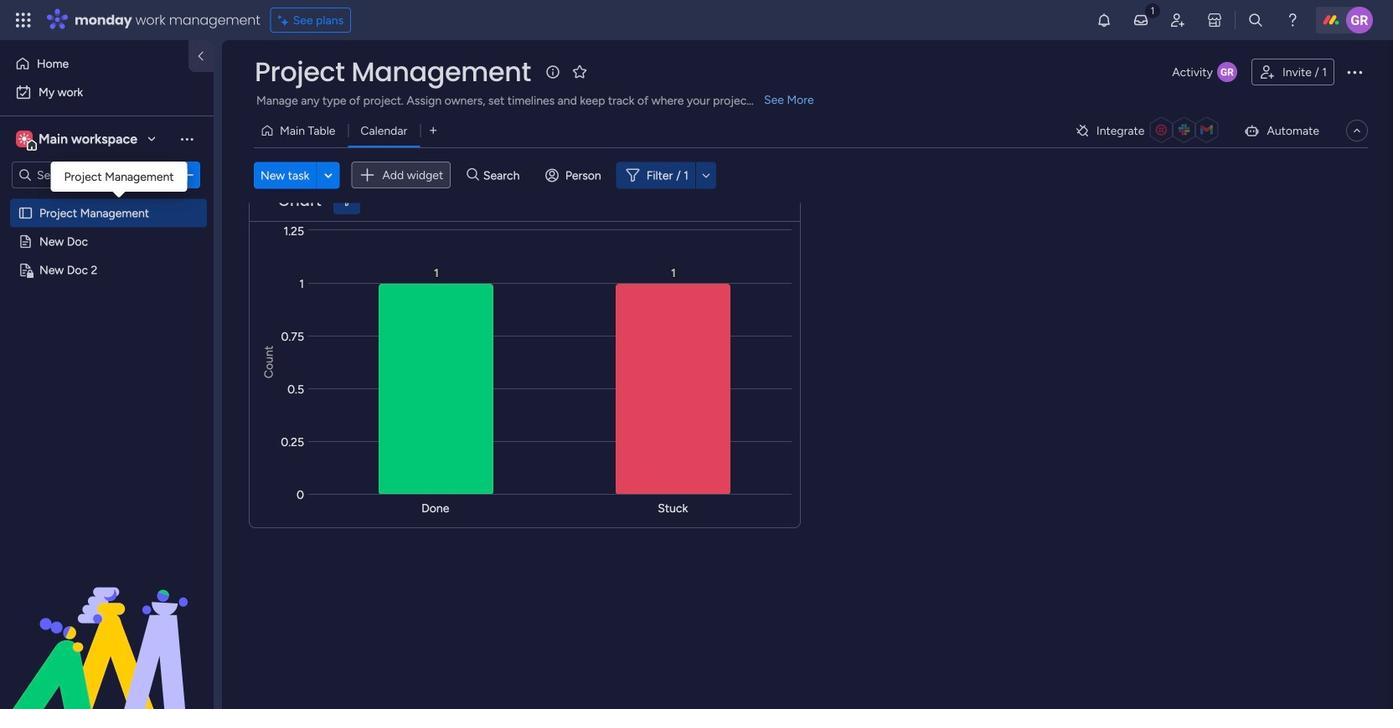 Task type: vqa. For each thing, say whether or not it's contained in the screenshot.
Workspace icon
yes



Task type: describe. For each thing, give the bounding box(es) containing it.
notifications image
[[1096, 12, 1113, 28]]

options image
[[179, 167, 195, 184]]

arrow down image
[[696, 165, 717, 185]]

1 image
[[1146, 1, 1161, 20]]

options image
[[1345, 62, 1365, 82]]

2 workspace image from the left
[[18, 130, 30, 148]]

show board description image
[[543, 64, 563, 80]]

add to favorites image
[[572, 63, 588, 80]]

workspace options image
[[179, 131, 195, 147]]

help image
[[1285, 12, 1302, 28]]

see plans image
[[278, 11, 293, 30]]

private board image
[[18, 262, 34, 278]]

workspace selection element
[[16, 129, 140, 151]]

add view image
[[430, 125, 437, 137]]

angle down image
[[324, 169, 333, 182]]

1 vertical spatial option
[[10, 79, 204, 106]]

search everything image
[[1248, 12, 1265, 28]]



Task type: locate. For each thing, give the bounding box(es) containing it.
greg robinson image
[[1347, 7, 1374, 34]]

update feed image
[[1133, 12, 1150, 28]]

1 workspace image from the left
[[16, 130, 33, 148]]

v2 search image
[[467, 166, 479, 185]]

workspace image
[[16, 130, 33, 148], [18, 130, 30, 148]]

None field
[[251, 54, 535, 90], [274, 190, 326, 212], [251, 54, 535, 90], [274, 190, 326, 212]]

1 public board image from the top
[[18, 205, 34, 221]]

Search in workspace field
[[35, 166, 140, 185]]

2 public board image from the top
[[18, 234, 34, 250]]

list box
[[0, 196, 214, 511]]

lottie animation element
[[0, 541, 214, 710]]

Search field
[[479, 164, 530, 187]]

collapse board header image
[[1351, 124, 1365, 137]]

2 vertical spatial option
[[0, 198, 214, 202]]

lottie animation image
[[0, 541, 214, 710]]

monday marketplace image
[[1207, 12, 1224, 28]]

invite members image
[[1170, 12, 1187, 28]]

option
[[10, 50, 179, 77], [10, 79, 204, 106], [0, 198, 214, 202]]

public board image
[[18, 205, 34, 221], [18, 234, 34, 250]]

1 vertical spatial public board image
[[18, 234, 34, 250]]

0 vertical spatial option
[[10, 50, 179, 77]]

dapulse drag handle 3 image
[[260, 195, 267, 207]]

board activity image
[[1218, 62, 1238, 82]]

0 vertical spatial public board image
[[18, 205, 34, 221]]

select product image
[[15, 12, 32, 28]]



